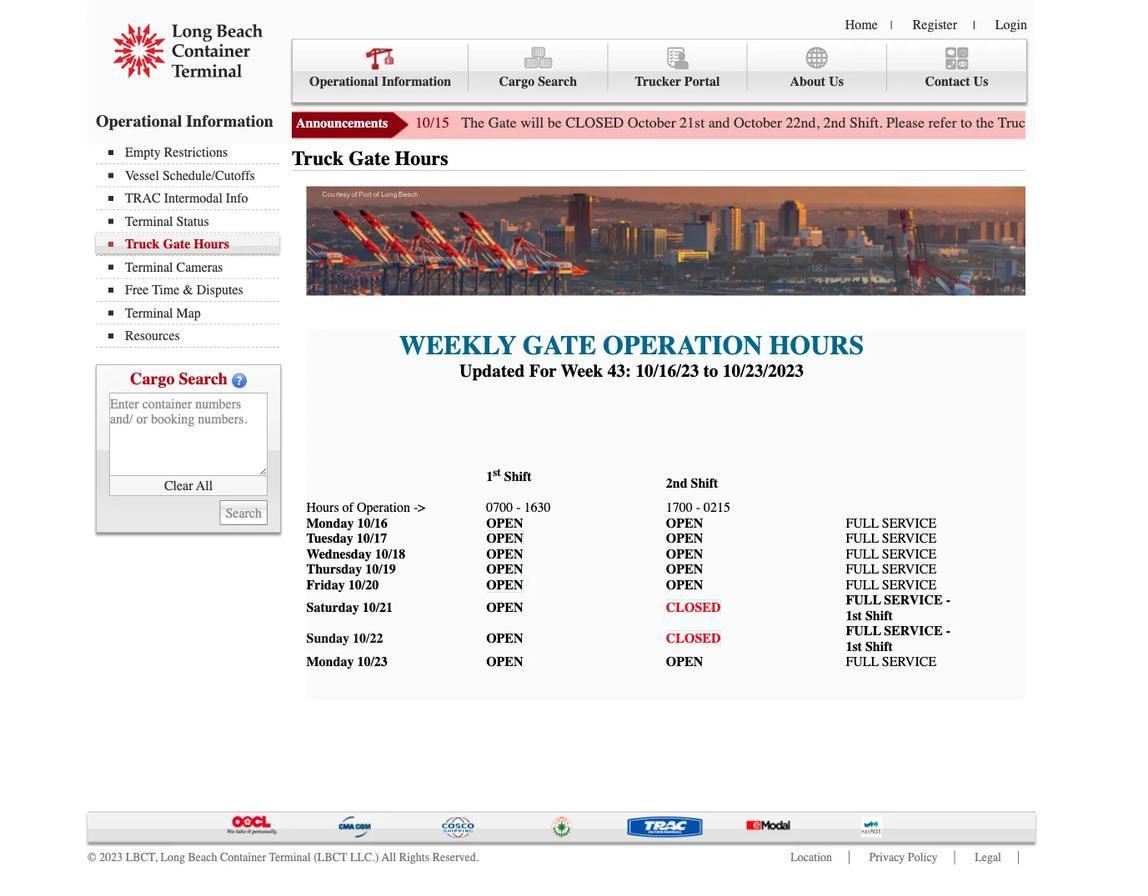 Task type: vqa. For each thing, say whether or not it's contained in the screenshot.
while
no



Task type: describe. For each thing, give the bounding box(es) containing it.
terminal up resources
[[125, 305, 173, 321]]

for
[[529, 361, 557, 381]]

of
[[342, 500, 354, 515]]

clear all
[[164, 478, 213, 494]]

vessel schedule/cutoffs link
[[108, 168, 279, 183]]

tuesday 10/17
[[306, 531, 387, 546]]

privacy
[[869, 851, 905, 864]]

the
[[976, 114, 995, 131]]

&
[[183, 282, 193, 298]]

gate left we
[[1037, 114, 1065, 131]]

10/16/23
[[636, 361, 699, 381]]

1 vertical spatial closed
[[666, 600, 721, 616]]

container
[[220, 851, 266, 864]]

2 | from the left
[[973, 18, 976, 32]]

thursday
[[306, 562, 362, 577]]

1st for 10/22
[[846, 639, 862, 654]]

contact us
[[925, 74, 989, 89]]

lbct,
[[126, 851, 158, 864]]

restrictions
[[164, 145, 228, 160]]

Enter container numbers and/ or booking numbers.  text field
[[109, 393, 268, 476]]

hours
[[769, 330, 864, 361]]

2 october from the left
[[734, 114, 782, 131]]

shift​
[[504, 469, 532, 484]]

full service for thursday 10/19
[[846, 562, 937, 577]]

0 horizontal spatial search
[[179, 369, 228, 389]]

1 st shift​
[[486, 466, 532, 484]]

policy
[[908, 851, 938, 864]]

© 2023 lbct, long beach container terminal (lbct llc.) all rights reserved.
[[88, 851, 479, 864]]

portal
[[685, 74, 720, 89]]

terminal up free
[[125, 259, 173, 275]]

1 vertical spatial cargo search
[[130, 369, 228, 389]]

10/18
[[375, 546, 405, 562]]

thursday 10/19
[[306, 562, 396, 577]]

1 vertical spatial 2nd
[[666, 475, 688, 491]]

disputes
[[197, 282, 243, 298]]

information inside 'link'
[[382, 74, 451, 89]]

full service for monday 10/16
[[846, 515, 937, 531]]

terminal down trac
[[125, 213, 173, 229]]

about us link
[[748, 44, 887, 91]]

clear all button
[[109, 476, 268, 496]]

22nd,
[[786, 114, 820, 131]]

operation
[[357, 500, 410, 515]]

0 vertical spatial 2nd
[[824, 114, 846, 131]]

0215
[[704, 500, 731, 515]]

time
[[152, 282, 180, 298]]

10/15
[[415, 114, 450, 131]]

0 vertical spatial closed
[[566, 114, 624, 131]]

10/23/2023
[[723, 361, 804, 381]]

2nd shift
[[666, 475, 718, 491]]

10/23
[[357, 654, 388, 670]]

0700
[[486, 500, 513, 515]]

and
[[709, 114, 730, 131]]

login
[[996, 17, 1027, 32]]

trucker
[[635, 74, 681, 89]]

gate right the at left top
[[488, 114, 517, 131]]

empty restrictions link
[[108, 145, 279, 160]]

all inside the clear all button
[[196, 478, 213, 494]]

cargo search link
[[469, 44, 608, 91]]

monday 10/23
[[306, 654, 388, 670]]

intermodal
[[164, 191, 223, 206]]

trac intermodal info link
[[108, 191, 279, 206]]

about
[[790, 74, 826, 89]]

contact us link
[[887, 44, 1027, 91]]

full service for wednesday 10/18
[[846, 546, 937, 562]]

full service for tuesday 10/17
[[846, 531, 937, 546]]

>
[[418, 500, 426, 515]]

truck gate hours link
[[108, 236, 279, 252]]

hours of operation ->
[[306, 500, 426, 515]]

about us
[[790, 74, 844, 89]]

location
[[791, 851, 832, 864]]

6 full from the top
[[846, 592, 881, 608]]

truck gate hours
[[292, 147, 448, 170]]

week
[[561, 361, 603, 381]]

full service for monday 10/23
[[846, 654, 937, 670]]

10/22
[[353, 631, 383, 646]]

ice
[[915, 577, 937, 592]]

operation
[[603, 330, 763, 361]]

1 horizontal spatial all
[[382, 851, 396, 864]]

0 horizontal spatial to
[[704, 361, 718, 381]]

gate
[[523, 330, 596, 361]]

terminal map link
[[108, 305, 279, 321]]

monday for monday 10/23
[[306, 654, 354, 670]]

friday 10/20
[[306, 577, 379, 592]]

legal
[[975, 851, 1002, 864]]

us for about us
[[829, 74, 844, 89]]

service for 10/19
[[882, 562, 937, 577]]

wednesday
[[306, 546, 372, 562]]

rights
[[399, 851, 430, 864]]

hours left we
[[1069, 114, 1106, 131]]

search inside 'link'
[[538, 74, 577, 89]]

truck inside empty restrictions vessel schedule/cutoffs trac intermodal info terminal status truck gate hours terminal cameras free time & disputes terminal map resources
[[125, 236, 160, 252]]

register
[[913, 17, 957, 32]]

st
[[493, 466, 501, 479]]

info
[[226, 191, 248, 206]]

1630
[[524, 500, 551, 515]]

login link
[[996, 17, 1027, 32]]

llc.)
[[350, 851, 379, 864]]

10/19
[[365, 562, 396, 577]]

service for 10/16
[[882, 515, 937, 531]]

cargo search inside 'link'
[[499, 74, 577, 89]]

sunday 10/22
[[306, 631, 383, 646]]

service for 10/18
[[882, 546, 937, 562]]

2 vertical spatial closed
[[666, 631, 721, 646]]

gate down the announcements
[[349, 147, 390, 170]]

terminal left (lbct
[[269, 851, 311, 864]]

0700 - 1630
[[486, 500, 551, 515]]

1 october from the left
[[628, 114, 676, 131]]

8 full from the top
[[846, 654, 879, 670]]

schedule/cutoffs
[[163, 168, 255, 183]]

full service - 1st shift for 10/22
[[846, 623, 951, 654]]



Task type: locate. For each thing, give the bounding box(es) containing it.
1 horizontal spatial october
[[734, 114, 782, 131]]

hours inside empty restrictions vessel schedule/cutoffs trac intermodal info terminal status truck gate hours terminal cameras free time & disputes terminal map resources
[[194, 236, 229, 252]]

3 full from the top
[[846, 546, 879, 562]]

0 vertical spatial cargo
[[499, 74, 535, 89]]

0 vertical spatial information
[[382, 74, 451, 89]]

operational information up empty restrictions link
[[96, 111, 273, 131]]

cargo down resources
[[130, 369, 175, 389]]

operational inside 'link'
[[309, 74, 378, 89]]

shift for sunday 10/22
[[866, 639, 893, 654]]

0 vertical spatial search
[[538, 74, 577, 89]]

0 vertical spatial monday
[[306, 515, 354, 531]]

1 us from the left
[[829, 74, 844, 89]]

location link
[[791, 851, 832, 864]]

1 | from the left
[[891, 18, 893, 32]]

0 horizontal spatial all
[[196, 478, 213, 494]]

1 full service - 1st shift from the top
[[846, 592, 951, 623]]

5 full from the top
[[846, 577, 879, 592]]

1 horizontal spatial information
[[382, 74, 451, 89]]

10/17
[[357, 531, 387, 546]]

empty
[[125, 145, 161, 160]]

1 vertical spatial information
[[186, 111, 273, 131]]

menu bar
[[292, 39, 1027, 103], [96, 143, 288, 348]]

0 horizontal spatial menu bar
[[96, 143, 288, 348]]

2 vertical spatial truck
[[125, 236, 160, 252]]

gate down status
[[163, 236, 190, 252]]

saturday
[[306, 600, 359, 616]]

0 horizontal spatial operational information
[[96, 111, 273, 131]]

announcements
[[296, 116, 388, 131]]

2 1st from the top
[[846, 639, 862, 654]]

1 vertical spatial truck
[[292, 147, 344, 170]]

0 horizontal spatial 2nd
[[666, 475, 688, 491]]

operational information up the announcements
[[309, 74, 451, 89]]

contact
[[925, 74, 970, 89]]

weekly gate operation hours
[[399, 330, 864, 361]]

friday
[[306, 577, 345, 592]]

4 full from the top
[[846, 562, 879, 577]]

1 horizontal spatial cargo search
[[499, 74, 577, 89]]

us right contact
[[974, 74, 989, 89]]

1 horizontal spatial operational
[[309, 74, 378, 89]]

0 horizontal spatial operational
[[96, 111, 182, 131]]

updated for week 43: 10/16/23 to 10/23/2023
[[460, 361, 804, 381]]

1700
[[666, 500, 693, 515]]

shift.
[[850, 114, 883, 131]]

information up "10/15"
[[382, 74, 451, 89]]

| right home
[[891, 18, 893, 32]]

1 vertical spatial search
[[179, 369, 228, 389]]

0 vertical spatial to
[[961, 114, 972, 131]]

0 horizontal spatial october
[[628, 114, 676, 131]]

truck down the announcements
[[292, 147, 344, 170]]

full service
[[846, 515, 937, 531], [846, 531, 937, 546], [846, 546, 937, 562], [846, 562, 937, 577], [846, 654, 937, 670]]

0 horizontal spatial truck
[[125, 236, 160, 252]]

trucker portal
[[635, 74, 720, 89]]

empty restrictions vessel schedule/cutoffs trac intermodal info terminal status truck gate hours terminal cameras free time & disputes terminal map resources
[[125, 145, 255, 344]]

1 vertical spatial menu bar
[[96, 143, 288, 348]]

truck right the
[[998, 114, 1033, 131]]

service for 10/17
[[882, 531, 937, 546]]

resources
[[125, 328, 180, 344]]

serv
[[882, 577, 915, 592]]

all right llc.)
[[382, 851, 396, 864]]

resources link
[[108, 328, 279, 344]]

free time & disputes link
[[108, 282, 279, 298]]

10/15 the gate will be closed october 21st and october 22nd, 2nd shift. please refer to the truck gate hours we
[[415, 114, 1123, 131]]

1 horizontal spatial operational information
[[309, 74, 451, 89]]

0 vertical spatial menu bar
[[292, 39, 1027, 103]]

43:
[[608, 361, 631, 381]]

2 horizontal spatial truck
[[998, 114, 1033, 131]]

2nd left shift. in the right top of the page
[[824, 114, 846, 131]]

hours up cameras
[[194, 236, 229, 252]]

1
[[486, 469, 493, 484]]

closed
[[566, 114, 624, 131], [666, 600, 721, 616], [666, 631, 721, 646]]

hours down "10/15"
[[395, 147, 448, 170]]

2 us from the left
[[974, 74, 989, 89]]

clear
[[164, 478, 193, 494]]

1 horizontal spatial |
[[973, 18, 976, 32]]

7 full from the top
[[846, 623, 881, 639]]

monday
[[306, 515, 354, 531], [306, 654, 354, 670]]

search
[[538, 74, 577, 89], [179, 369, 228, 389]]

gate inside empty restrictions vessel schedule/cutoffs trac intermodal info terminal status truck gate hours terminal cameras free time & disputes terminal map resources
[[163, 236, 190, 252]]

0 vertical spatial operational
[[309, 74, 378, 89]]

1 1st from the top
[[846, 608, 862, 623]]

2 vertical spatial shift
[[866, 639, 893, 654]]

to right "10/16/23" on the right of the page
[[704, 361, 718, 381]]

monday down sunday
[[306, 654, 354, 670]]

shift for saturday 10/21
[[866, 608, 893, 623]]

status
[[176, 213, 209, 229]]

saturday 10/21
[[306, 600, 393, 616]]

terminal
[[125, 213, 173, 229], [125, 259, 173, 275], [125, 305, 173, 321], [269, 851, 311, 864]]

search up be
[[538, 74, 577, 89]]

2nd
[[824, 114, 846, 131], [666, 475, 688, 491]]

refer
[[929, 114, 957, 131]]

menu bar containing empty restrictions
[[96, 143, 288, 348]]

(lbct
[[314, 851, 347, 864]]

1 vertical spatial monday
[[306, 654, 354, 670]]

full service - 1st shift for 10/21
[[846, 592, 951, 623]]

21st
[[680, 114, 705, 131]]

hours left of
[[306, 500, 339, 515]]

free
[[125, 282, 149, 298]]

4 full service from the top
[[846, 562, 937, 577]]

1 full service from the top
[[846, 515, 937, 531]]

2 full from the top
[[846, 531, 879, 546]]

reserved.
[[433, 851, 479, 864]]

10/16
[[357, 515, 388, 531]]

weekly
[[399, 330, 516, 361]]

1 vertical spatial cargo
[[130, 369, 175, 389]]

full serv ice
[[846, 577, 937, 592]]

october right the and
[[734, 114, 782, 131]]

privacy policy link
[[869, 851, 938, 864]]

2 full service from the top
[[846, 531, 937, 546]]

0 vertical spatial operational information
[[309, 74, 451, 89]]

all
[[196, 478, 213, 494], [382, 851, 396, 864]]

1 horizontal spatial truck
[[292, 147, 344, 170]]

1 horizontal spatial 2nd
[[824, 114, 846, 131]]

cargo search down resources link
[[130, 369, 228, 389]]

truck down trac
[[125, 236, 160, 252]]

privacy policy
[[869, 851, 938, 864]]

information up restrictions
[[186, 111, 273, 131]]

1 vertical spatial shift
[[866, 608, 893, 623]]

1st for 10/21
[[846, 608, 862, 623]]

cargo search
[[499, 74, 577, 89], [130, 369, 228, 389]]

2 full service - 1st shift from the top
[[846, 623, 951, 654]]

cargo search up the will
[[499, 74, 577, 89]]

monday for monday 10/16
[[306, 515, 354, 531]]

please
[[887, 114, 925, 131]]

0 horizontal spatial cargo search
[[130, 369, 228, 389]]

monday up 'wednesday'
[[306, 515, 354, 531]]

home
[[845, 17, 878, 32]]

10/21
[[362, 600, 393, 616]]

1 vertical spatial to
[[704, 361, 718, 381]]

2023
[[99, 851, 123, 864]]

0 vertical spatial cargo search
[[499, 74, 577, 89]]

search down resources link
[[179, 369, 228, 389]]

register link
[[913, 17, 957, 32]]

terminal cameras link
[[108, 259, 279, 275]]

to
[[961, 114, 972, 131], [704, 361, 718, 381]]

home link
[[845, 17, 878, 32]]

hours
[[1069, 114, 1106, 131], [395, 147, 448, 170], [194, 236, 229, 252], [306, 500, 339, 515]]

None submit
[[220, 500, 268, 525]]

full service - 1st shift
[[846, 592, 951, 623], [846, 623, 951, 654]]

1 horizontal spatial menu bar
[[292, 39, 1027, 103]]

1 vertical spatial operational
[[96, 111, 182, 131]]

0 horizontal spatial information
[[186, 111, 273, 131]]

us right about
[[829, 74, 844, 89]]

3 full service from the top
[[846, 546, 937, 562]]

1700 - 0215
[[666, 500, 731, 515]]

sunday
[[306, 631, 350, 646]]

5 full service from the top
[[846, 654, 937, 670]]

map
[[176, 305, 201, 321]]

october left 21st
[[628, 114, 676, 131]]

1 vertical spatial 1st
[[846, 639, 862, 654]]

0 vertical spatial all
[[196, 478, 213, 494]]

trucker portal link
[[608, 44, 748, 91]]

cargo up the will
[[499, 74, 535, 89]]

1 vertical spatial operational information
[[96, 111, 273, 131]]

operational up empty
[[96, 111, 182, 131]]

2 monday from the top
[[306, 654, 354, 670]]

operational
[[309, 74, 378, 89], [96, 111, 182, 131]]

trac
[[125, 191, 161, 206]]

0 horizontal spatial us
[[829, 74, 844, 89]]

0 horizontal spatial |
[[891, 18, 893, 32]]

0 vertical spatial truck
[[998, 114, 1033, 131]]

0 horizontal spatial cargo
[[130, 369, 175, 389]]

1 horizontal spatial cargo
[[499, 74, 535, 89]]

1 full from the top
[[846, 515, 879, 531]]

long
[[160, 851, 185, 864]]

©
[[88, 851, 96, 864]]

2nd up 1700
[[666, 475, 688, 491]]

1 monday from the top
[[306, 515, 354, 531]]

menu bar containing operational information
[[292, 39, 1027, 103]]

us for contact us
[[974, 74, 989, 89]]

all right clear
[[196, 478, 213, 494]]

wednesday 10/18
[[306, 546, 405, 562]]

terminal status link
[[108, 213, 279, 229]]

service
[[882, 515, 937, 531], [882, 531, 937, 546], [882, 546, 937, 562], [882, 562, 937, 577], [884, 592, 943, 608], [884, 623, 943, 639], [882, 654, 937, 670]]

1 horizontal spatial us
[[974, 74, 989, 89]]

cargo inside 'link'
[[499, 74, 535, 89]]

operational up the announcements
[[309, 74, 378, 89]]

1 horizontal spatial search
[[538, 74, 577, 89]]

1 vertical spatial all
[[382, 851, 396, 864]]

| left login link
[[973, 18, 976, 32]]

we
[[1110, 114, 1123, 131]]

0 vertical spatial 1st
[[846, 608, 862, 623]]

operational information inside the operational information 'link'
[[309, 74, 451, 89]]

beach
[[188, 851, 217, 864]]

0 vertical spatial shift
[[691, 475, 718, 491]]

cameras
[[176, 259, 223, 275]]

service for 10/23
[[882, 654, 937, 670]]

1 horizontal spatial to
[[961, 114, 972, 131]]

to left the
[[961, 114, 972, 131]]



